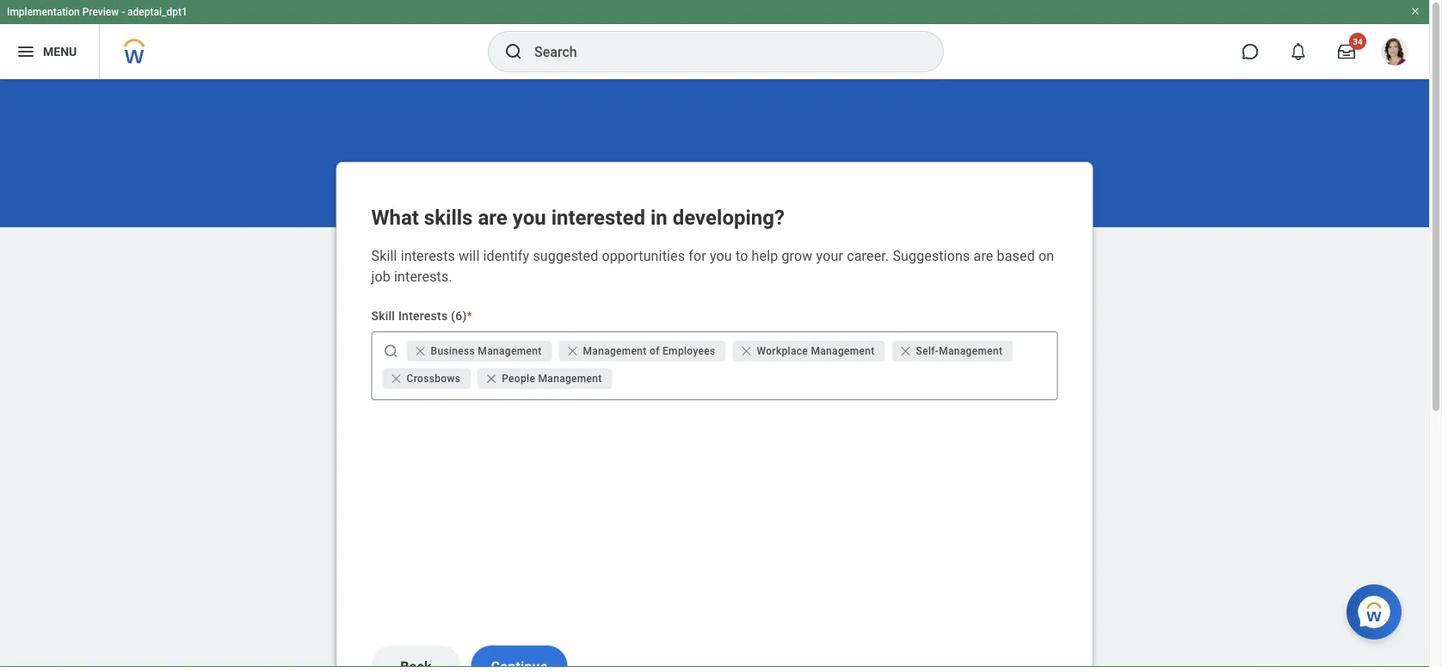 Task type: describe. For each thing, give the bounding box(es) containing it.
of
[[650, 345, 660, 357]]

(6)
[[451, 309, 467, 323]]

employees
[[663, 345, 716, 357]]

management of employees
[[583, 345, 716, 357]]

0 horizontal spatial search image
[[383, 343, 400, 360]]

menu banner
[[0, 0, 1430, 79]]

profile logan mcneil image
[[1382, 38, 1409, 69]]

press left arrow to navigate selected items field
[[616, 365, 1051, 393]]

management for people management
[[539, 373, 602, 385]]

are inside "skill interests will identify suggested opportunities for you to help grow your career. suggestions are based on job interests."
[[974, 248, 994, 264]]

remove image for workplace
[[740, 344, 754, 358]]

self-management
[[917, 345, 1003, 357]]

Search Workday  search field
[[535, 33, 908, 71]]

34
[[1354, 36, 1363, 46]]

0 vertical spatial are
[[478, 205, 508, 230]]

implementation
[[7, 6, 80, 18]]

you inside "skill interests will identify suggested opportunities for you to help grow your career. suggestions are based on job interests."
[[710, 248, 732, 264]]

management for workplace management
[[811, 345, 875, 357]]

skill for skill interests (6) *
[[371, 309, 395, 323]]

to
[[736, 248, 749, 264]]

self-
[[917, 345, 939, 357]]

0 vertical spatial search image
[[504, 41, 524, 62]]

notifications large image
[[1291, 43, 1308, 60]]

34 button
[[1328, 33, 1367, 71]]

job
[[371, 268, 391, 285]]

identify
[[483, 248, 530, 264]]

will
[[459, 248, 480, 264]]

interests
[[401, 248, 455, 264]]

people management
[[502, 373, 602, 385]]

what
[[371, 205, 419, 230]]

your
[[817, 248, 844, 264]]

what skills are you interested in developing?
[[371, 205, 785, 230]]

management for self-management
[[939, 345, 1003, 357]]

remove image for business management
[[414, 344, 427, 358]]

remove image for self-
[[899, 344, 913, 358]]

on
[[1039, 248, 1055, 264]]

close environment banner image
[[1411, 6, 1421, 16]]

interested
[[552, 205, 646, 230]]

skill interests will identify suggested opportunities for you to help grow your career. suggestions are based on job interests.
[[371, 248, 1055, 285]]



Task type: locate. For each thing, give the bounding box(es) containing it.
in
[[651, 205, 668, 230]]

0 horizontal spatial you
[[513, 205, 546, 230]]

suggestions
[[893, 248, 971, 264]]

0 vertical spatial skill
[[371, 248, 397, 264]]

0 vertical spatial you
[[513, 205, 546, 230]]

justify image
[[15, 41, 36, 62]]

remove image for management
[[566, 344, 580, 358]]

remove image
[[566, 344, 580, 358], [740, 344, 754, 358], [899, 344, 913, 358], [390, 372, 403, 386]]

remove image up the crossbows
[[414, 344, 427, 358]]

remove image left the self-
[[899, 344, 913, 358]]

1 horizontal spatial are
[[974, 248, 994, 264]]

opportunities
[[602, 248, 685, 264]]

implementation preview -   adeptai_dpt1
[[7, 6, 188, 18]]

0 horizontal spatial are
[[478, 205, 508, 230]]

interests.
[[394, 268, 453, 285]]

workplace
[[757, 345, 809, 357]]

skill inside "skill interests will identify suggested opportunities for you to help grow your career. suggestions are based on job interests."
[[371, 248, 397, 264]]

skills
[[424, 205, 473, 230]]

*
[[467, 309, 473, 323]]

preview
[[82, 6, 119, 18]]

skill for skill interests will identify suggested opportunities for you to help grow your career. suggestions are based on job interests.
[[371, 248, 397, 264]]

workplace management
[[757, 345, 875, 357]]

0 horizontal spatial remove image
[[414, 344, 427, 358]]

career.
[[847, 248, 890, 264]]

0 vertical spatial remove image
[[414, 344, 427, 358]]

1 horizontal spatial you
[[710, 248, 732, 264]]

grow
[[782, 248, 813, 264]]

you left 'to'
[[710, 248, 732, 264]]

remove image
[[414, 344, 427, 358], [485, 372, 499, 386]]

are left based
[[974, 248, 994, 264]]

you
[[513, 205, 546, 230], [710, 248, 732, 264]]

are up identify
[[478, 205, 508, 230]]

business management
[[431, 345, 542, 357]]

1 vertical spatial skill
[[371, 309, 395, 323]]

1 vertical spatial search image
[[383, 343, 400, 360]]

1 vertical spatial are
[[974, 248, 994, 264]]

management for business management
[[478, 345, 542, 357]]

developing?
[[673, 205, 785, 230]]

skill interests (6) *
[[371, 309, 473, 323]]

2 skill from the top
[[371, 309, 395, 323]]

suggested
[[533, 248, 599, 264]]

remove image left the crossbows
[[390, 372, 403, 386]]

1 horizontal spatial remove image
[[485, 372, 499, 386]]

skill
[[371, 248, 397, 264], [371, 309, 395, 323]]

adeptai_dpt1
[[127, 6, 188, 18]]

based
[[997, 248, 1036, 264]]

management
[[478, 345, 542, 357], [583, 345, 647, 357], [811, 345, 875, 357], [939, 345, 1003, 357], [539, 373, 602, 385]]

1 skill from the top
[[371, 248, 397, 264]]

crossbows
[[407, 373, 461, 385]]

help
[[752, 248, 779, 264]]

-
[[122, 6, 125, 18]]

1 vertical spatial remove image
[[485, 372, 499, 386]]

interests
[[399, 309, 448, 323]]

are
[[478, 205, 508, 230], [974, 248, 994, 264]]

inbox large image
[[1339, 43, 1356, 60]]

you up identify
[[513, 205, 546, 230]]

for
[[689, 248, 707, 264]]

1 horizontal spatial search image
[[504, 41, 524, 62]]

1 vertical spatial you
[[710, 248, 732, 264]]

business
[[431, 345, 475, 357]]

menu button
[[0, 24, 99, 79]]

remove image for people management
[[485, 372, 499, 386]]

menu
[[43, 44, 77, 59]]

skill up job
[[371, 248, 397, 264]]

skill down job
[[371, 309, 395, 323]]

remove image left workplace
[[740, 344, 754, 358]]

remove image left the "people"
[[485, 372, 499, 386]]

None field
[[616, 370, 1051, 387]]

search image
[[504, 41, 524, 62], [383, 343, 400, 360]]

remove image up people management
[[566, 344, 580, 358]]

people
[[502, 373, 536, 385]]



Task type: vqa. For each thing, say whether or not it's contained in the screenshot.
Path
no



